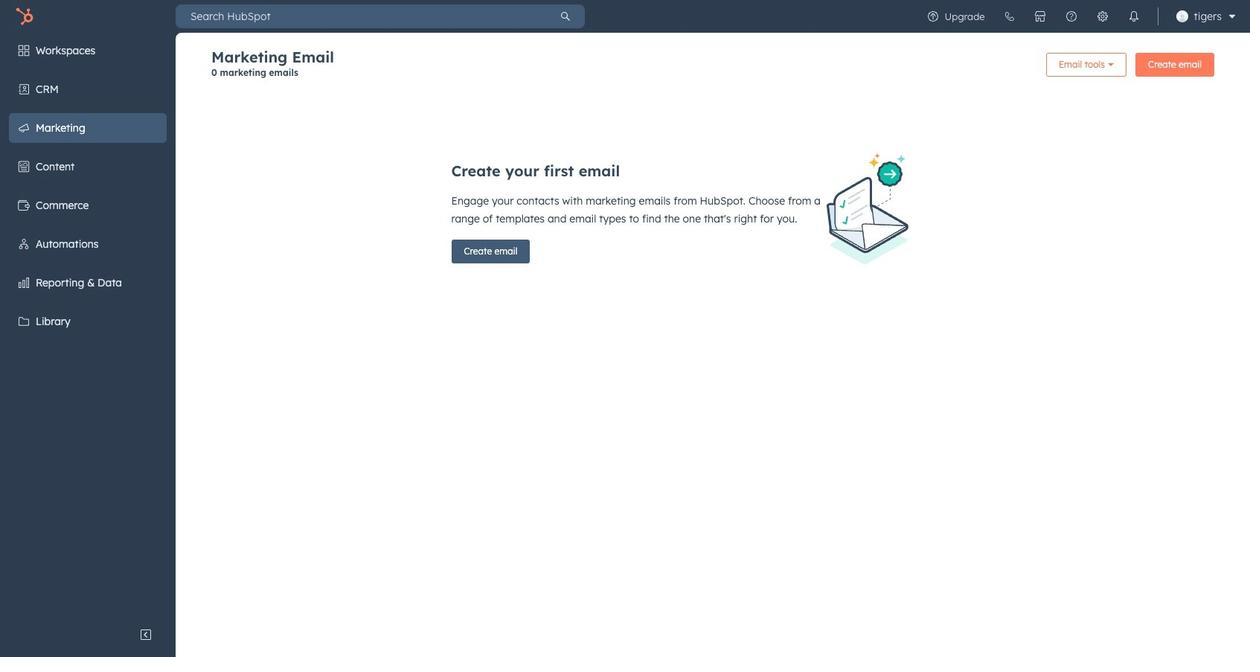 Task type: locate. For each thing, give the bounding box(es) containing it.
1 horizontal spatial menu
[[917, 0, 1242, 33]]

banner
[[211, 48, 1215, 87]]

menu
[[917, 0, 1242, 33], [0, 33, 176, 620]]

Search HubSpot search field
[[176, 4, 546, 28]]



Task type: vqa. For each thing, say whether or not it's contained in the screenshot.
the bottom Users
no



Task type: describe. For each thing, give the bounding box(es) containing it.
0 horizontal spatial menu
[[0, 33, 176, 620]]

notifications image
[[1128, 10, 1140, 22]]

help image
[[1066, 10, 1077, 22]]

howard n/a image
[[1176, 10, 1188, 22]]

settings image
[[1097, 10, 1109, 22]]

marketplaces image
[[1034, 10, 1046, 22]]



